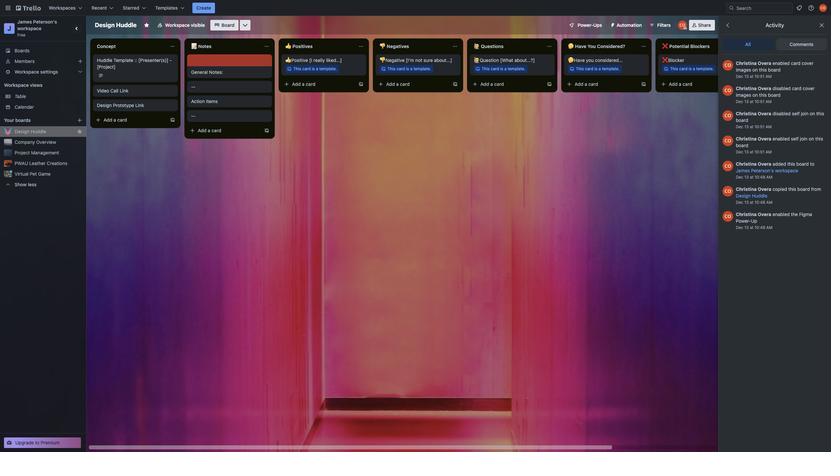 Task type: vqa. For each thing, say whether or not it's contained in the screenshot.


Task type: locate. For each thing, give the bounding box(es) containing it.
overa left the copied
[[758, 186, 771, 192]]

workspace
[[17, 26, 41, 31], [775, 168, 798, 174]]

images for disabled card cover images on this board
[[736, 92, 751, 98]]

🙋 Questions text field
[[470, 41, 543, 52]]

link for design prototype link
[[135, 103, 144, 108]]

template
[[114, 57, 133, 63]]

james inside james peterson's workspace free
[[17, 19, 32, 25]]

add for notes
[[198, 128, 207, 133]]

a down the items
[[208, 128, 210, 133]]

visible
[[191, 22, 205, 28]]

👍positive [i really liked...]
[[285, 57, 342, 63]]

1 christina overa from the top
[[736, 60, 771, 66]]

5 13 from the top
[[744, 175, 749, 180]]

this for 🤔have
[[576, 66, 584, 71]]

2 dec from the top
[[736, 99, 743, 104]]

this inside enabled self join on this board
[[815, 136, 823, 142]]

1 create from template… image from the left
[[453, 82, 458, 87]]

2 at from the top
[[750, 99, 754, 104]]

1 vertical spatial james
[[736, 168, 750, 174]]

this inside christina overa added this board to james peterson's workspace dec 13 at 10:48 am
[[787, 161, 795, 167]]

👎negative [i'm not sure about...] link
[[380, 57, 457, 64]]

overa down enabled card cover images on this board
[[758, 86, 771, 91]]

2 enabled from the top
[[773, 136, 790, 142]]

design huddle link up the up
[[736, 193, 767, 199]]

📝 Notes text field
[[187, 41, 260, 52]]

workspace down added
[[775, 168, 798, 174]]

create from template… image
[[358, 82, 364, 87], [170, 117, 175, 123], [264, 128, 269, 133]]

this card is a template. down [i'm
[[388, 66, 431, 71]]

1 horizontal spatial workspace
[[775, 168, 798, 174]]

5 dec from the top
[[736, 175, 743, 180]]

10:48 inside christina overa copied this board from design huddle dec 13 at 10:48 am
[[755, 200, 765, 205]]

james peterson's workspace link up free
[[17, 19, 58, 31]]

1 disabled from the top
[[773, 86, 791, 91]]

1 template. from the left
[[319, 66, 337, 71]]

1 images from the top
[[736, 67, 751, 73]]

create from template… image for 🤔have you considered...
[[641, 82, 646, 87]]

add down action items
[[198, 128, 207, 133]]

at for disabled self join on this board
[[750, 124, 754, 129]]

add a card button for questions
[[470, 79, 544, 90]]

at inside christina overa copied this board from design huddle dec 13 at 10:48 am
[[750, 200, 754, 205]]

virtual
[[15, 171, 28, 177]]

this card is a template.
[[293, 66, 337, 71], [388, 66, 431, 71], [482, 66, 525, 71], [576, 66, 620, 71], [670, 66, 714, 71]]

1 christina from the top
[[736, 60, 757, 66]]

1 vertical spatial power-
[[736, 218, 751, 224]]

dec 13 at 10:51 am down disabled card cover images on this board
[[736, 99, 772, 104]]

am down disabled self join on this board
[[766, 124, 772, 129]]

👍 Positives text field
[[281, 41, 354, 52]]

0 vertical spatial images
[[736, 67, 751, 73]]

a down 👍positive
[[302, 81, 305, 87]]

premium
[[41, 440, 60, 446]]

board inside disabled card cover images on this board
[[768, 92, 781, 98]]

0 horizontal spatial design huddle
[[15, 129, 46, 134]]

1 horizontal spatial james
[[736, 168, 750, 174]]

3 christina from the top
[[736, 111, 757, 116]]

add down 👎negative
[[386, 81, 395, 87]]

this inside disabled card cover images on this board
[[759, 92, 767, 98]]

really
[[313, 57, 325, 63]]

🤔
[[568, 43, 574, 49]]

overa for enabled self join on this board
[[758, 136, 771, 142]]

board inside christina overa added this board to james peterson's workspace dec 13 at 10:48 am
[[796, 161, 809, 167]]

3 dec 13 at 10:51 am from the top
[[736, 124, 772, 129]]

design huddle link up overview
[[15, 128, 74, 135]]

am down enabled self join on this board
[[766, 150, 772, 155]]

is for [i'm
[[406, 66, 409, 71]]

dec 13 at 10:51 am down enabled self join on this board
[[736, 150, 772, 155]]

create from template… image for positives
[[358, 82, 364, 87]]

0 horizontal spatial power-
[[578, 22, 593, 28]]

card
[[791, 60, 801, 66], [302, 66, 311, 71], [397, 66, 405, 71], [491, 66, 499, 71], [585, 66, 593, 71], [679, 66, 688, 71], [306, 81, 316, 87], [400, 81, 410, 87], [494, 81, 504, 87], [588, 81, 598, 87], [683, 81, 692, 87], [792, 86, 802, 91], [117, 117, 127, 123], [212, 128, 221, 133]]

dec 13 at 10:48 am
[[736, 225, 773, 230]]

1 13 from the top
[[744, 74, 749, 79]]

workspace inside james peterson's workspace free
[[17, 26, 41, 31]]

10:51 down disabled self join on this board
[[755, 124, 765, 129]]

overa down disabled self join on this board
[[758, 136, 771, 142]]

0 horizontal spatial create from template… image
[[453, 82, 458, 87]]

self
[[792, 111, 800, 116], [791, 136, 799, 142]]

at down disabled self join on this board
[[750, 124, 754, 129]]

workspace down members
[[15, 69, 39, 75]]

peterson's inside james peterson's workspace free
[[33, 19, 57, 25]]

create from template… image for notes
[[264, 128, 269, 133]]

2 vertical spatial 10:48
[[755, 225, 765, 230]]

link right call
[[120, 88, 129, 94]]

to up from at top right
[[810, 161, 814, 167]]

6 christina from the top
[[736, 186, 757, 192]]

0 vertical spatial james
[[17, 19, 32, 25]]

on inside enabled card cover images on this board
[[753, 67, 758, 73]]

dec inside christina overa added this board to james peterson's workspace dec 13 at 10:48 am
[[736, 175, 743, 180]]

0 vertical spatial design huddle
[[95, 22, 137, 29]]

0 vertical spatial christina overa (christinaovera) image
[[678, 21, 687, 30]]

- inside huddle template :: [presenter(s)] - [project]
[[170, 57, 172, 63]]

board inside disabled self join on this board
[[736, 117, 748, 123]]

10:51 down enabled card cover images on this board
[[755, 74, 765, 79]]

this inside christina overa copied this board from design huddle dec 13 at 10:48 am
[[788, 186, 796, 192]]

j
[[7, 25, 11, 32]]

workspace up free
[[17, 26, 41, 31]]

templates button
[[151, 3, 188, 13]]

enabled inside enabled card cover images on this board
[[773, 60, 790, 66]]

0 horizontal spatial james peterson's workspace link
[[17, 19, 58, 31]]

workspace inside dropdown button
[[15, 69, 39, 75]]

christina overa copied this board from design huddle dec 13 at 10:48 am
[[736, 186, 821, 205]]

1 dec 13 at 10:51 am from the top
[[736, 74, 772, 79]]

10:51 for disabled self join on this board
[[755, 124, 765, 129]]

dec 13 at 10:51 am for disabled self join on this board
[[736, 124, 772, 129]]

dec for enabled self join on this board
[[736, 150, 743, 155]]

blockers
[[690, 43, 710, 49]]

create from template… image
[[453, 82, 458, 87], [547, 82, 552, 87], [641, 82, 646, 87]]

workspaces
[[49, 5, 76, 11]]

video call link
[[97, 88, 129, 94]]

7 dec from the top
[[736, 225, 743, 230]]

overa for enabled the figma power-up
[[758, 212, 771, 217]]

am inside christina overa copied this board from design huddle dec 13 at 10:48 am
[[766, 200, 773, 205]]

1 this card is a template. from the left
[[293, 66, 337, 71]]

10:48 up christina overa copied this board from design huddle dec 13 at 10:48 am on the top right of page
[[755, 175, 765, 180]]

christina overa (christinaovera) image for enabled the figma power-up
[[723, 211, 733, 222]]

notes
[[198, 43, 211, 49]]

am up enabled the figma power-up on the top right
[[766, 200, 773, 205]]

❌blocker link
[[662, 57, 739, 64]]

1 at from the top
[[750, 74, 754, 79]]

dec inside christina overa copied this board from design huddle dec 13 at 10:48 am
[[736, 200, 743, 205]]

disabled inside disabled self join on this board
[[773, 111, 791, 116]]

christina for disabled self join on this board
[[736, 111, 757, 116]]

7 at from the top
[[750, 225, 754, 230]]

questions
[[481, 43, 504, 49]]

add a card button for notes
[[187, 125, 261, 136]]

2 dec 13 at 10:51 am from the top
[[736, 99, 772, 104]]

0 vertical spatial disabled
[[773, 86, 791, 91]]

is for you
[[594, 66, 598, 71]]

10:51 for enabled card cover images on this board
[[755, 74, 765, 79]]

-- for second -- link from the bottom
[[191, 84, 195, 90]]

disabled inside disabled card cover images on this board
[[773, 86, 791, 91]]

2 vertical spatial workspace
[[4, 82, 29, 88]]

template. for considered...
[[602, 66, 620, 71]]

enabled down comments link
[[773, 60, 790, 66]]

add a card button down action items link
[[187, 125, 261, 136]]

this
[[293, 66, 301, 71], [388, 66, 395, 71], [482, 66, 490, 71], [576, 66, 584, 71], [670, 66, 678, 71]]

5 christina from the top
[[736, 161, 757, 167]]

power-
[[578, 22, 593, 28], [736, 218, 751, 224]]

0 horizontal spatial to
[[35, 440, 39, 446]]

2 -- from the top
[[191, 113, 195, 119]]

2 horizontal spatial create from template… image
[[358, 82, 364, 87]]

at down the up
[[750, 225, 754, 230]]

1 horizontal spatial design huddle
[[95, 22, 137, 29]]

on inside disabled self join on this board
[[810, 111, 815, 116]]

this card is a template. down 👍positive [i really liked...]
[[293, 66, 337, 71]]

huddle up [project]
[[97, 57, 112, 63]]

3 dec from the top
[[736, 124, 743, 129]]

add a card for negatives
[[386, 81, 410, 87]]

3 overa from the top
[[758, 111, 771, 116]]

this card is a template. for [i
[[293, 66, 337, 71]]

add down 👍positive
[[292, 81, 301, 87]]

card inside enabled card cover images on this board
[[791, 60, 801, 66]]

link for video call link
[[120, 88, 129, 94]]

huddle down starred
[[116, 22, 137, 29]]

christina overa (christinaovera) image
[[819, 4, 827, 12], [723, 60, 733, 71], [723, 110, 733, 121], [723, 161, 733, 172], [723, 186, 733, 197], [723, 211, 733, 222]]

3 christina overa from the top
[[736, 111, 771, 116]]

3 is from the left
[[500, 66, 503, 71]]

1 horizontal spatial create from template… image
[[547, 82, 552, 87]]

0 vertical spatial cover
[[802, 60, 814, 66]]

1 horizontal spatial power-
[[736, 218, 751, 224]]

join inside disabled self join on this board
[[801, 111, 809, 116]]

this card is a template. down ❌blocker "link"
[[670, 66, 714, 71]]

1 vertical spatial design huddle link
[[736, 193, 767, 199]]

at down enabled card cover images on this board
[[750, 74, 754, 79]]

upgrade to premium
[[15, 440, 60, 446]]

christina overa (christinaovera) image for added this board to
[[723, 161, 733, 172]]

template.
[[319, 66, 337, 71], [414, 66, 431, 71], [508, 66, 525, 71], [602, 66, 620, 71], [696, 66, 714, 71]]

search image
[[729, 5, 734, 11]]

2 christina overa from the top
[[736, 86, 771, 91]]

2 13 from the top
[[744, 99, 749, 104]]

0 vertical spatial create from template… image
[[358, 82, 364, 87]]

1 horizontal spatial link
[[135, 103, 144, 108]]

5 this from the left
[[670, 66, 678, 71]]

dec for enabled the figma power-up
[[736, 225, 743, 230]]

1 vertical spatial link
[[135, 103, 144, 108]]

at down disabled card cover images on this board
[[750, 99, 754, 104]]

workspace inside button
[[165, 22, 190, 28]]

13
[[744, 74, 749, 79], [744, 99, 749, 104], [744, 124, 749, 129], [744, 150, 749, 155], [744, 175, 749, 180], [744, 200, 749, 205], [744, 225, 749, 230]]

0 vertical spatial to
[[810, 161, 814, 167]]

0 horizontal spatial james
[[17, 19, 32, 25]]

virtual pet game
[[15, 171, 51, 177]]

1 vertical spatial peterson's
[[751, 168, 774, 174]]

2 10:48 from the top
[[755, 200, 765, 205]]

cover inside disabled card cover images on this board
[[803, 86, 815, 91]]

this inside disabled self join on this board
[[816, 111, 824, 116]]

1 this from the left
[[293, 66, 301, 71]]

0 vertical spatial enabled
[[773, 60, 790, 66]]

images inside enabled card cover images on this board
[[736, 67, 751, 73]]

am for enabled self join on this board
[[766, 150, 772, 155]]

2 is from the left
[[406, 66, 409, 71]]

4 dec 13 at 10:51 am from the top
[[736, 150, 772, 155]]

0 vertical spatial self
[[792, 111, 800, 116]]

13 for enabled card cover images on this board
[[744, 74, 749, 79]]

am for enabled card cover images on this board
[[766, 74, 772, 79]]

this down 👍positive
[[293, 66, 301, 71]]

cover inside enabled card cover images on this board
[[802, 60, 814, 66]]

workspace down templates popup button in the left top of the page
[[165, 22, 190, 28]]

am down enabled the figma power-up on the top right
[[766, 225, 773, 230]]

workspace inside christina overa added this board to james peterson's workspace dec 13 at 10:48 am
[[775, 168, 798, 174]]

this card is a template. down the 🤔have you considered...
[[576, 66, 620, 71]]

add a card for have
[[575, 81, 598, 87]]

workspace visible button
[[153, 20, 209, 31]]

3 create from template… image from the left
[[641, 82, 646, 87]]

[i
[[309, 57, 312, 63]]

add a card down ❌blocker
[[669, 81, 692, 87]]

board
[[768, 67, 781, 73], [768, 92, 781, 98], [736, 117, 748, 123], [736, 143, 748, 148], [796, 161, 809, 167], [797, 186, 810, 192]]

10:48 up the up
[[755, 200, 765, 205]]

1 vertical spatial workspace
[[15, 69, 39, 75]]

add a card button down 🤔have you considered... 'link'
[[564, 79, 638, 90]]

4 is from the left
[[594, 66, 598, 71]]

0 vertical spatial -- link
[[191, 84, 268, 90]]

3 this card is a template. from the left
[[482, 66, 525, 71]]

am for disabled card cover images on this board
[[766, 99, 772, 104]]

1 dec from the top
[[736, 74, 743, 79]]

1 vertical spatial design huddle
[[15, 129, 46, 134]]

enabled for the
[[773, 212, 790, 217]]

0 horizontal spatial link
[[120, 88, 129, 94]]

show
[[15, 182, 27, 187]]

2 10:51 from the top
[[755, 99, 765, 104]]

3 this from the left
[[482, 66, 490, 71]]

is down 👍positive [i really liked...]
[[312, 66, 315, 71]]

🤔have
[[568, 57, 585, 63]]

images
[[736, 67, 751, 73], [736, 92, 751, 98]]

3 template. from the left
[[508, 66, 525, 71]]

6 overa from the top
[[758, 186, 771, 192]]

design huddle
[[95, 22, 137, 29], [15, 129, 46, 134]]

disabled down enabled card cover images on this board
[[773, 86, 791, 91]]

7 christina from the top
[[736, 212, 757, 217]]

6 13 from the top
[[744, 200, 749, 205]]

4 christina from the top
[[736, 136, 757, 142]]

cover
[[802, 60, 814, 66], [803, 86, 815, 91]]

5 overa from the top
[[758, 161, 771, 167]]

power- inside enabled the figma power-up
[[736, 218, 751, 224]]

enabled down disabled self join on this board
[[773, 136, 790, 142]]

add down 🙋question
[[480, 81, 489, 87]]

template. down ❌blocker "link"
[[696, 66, 714, 71]]

2 christina from the top
[[736, 86, 757, 91]]

christina for enabled self join on this board
[[736, 136, 757, 142]]

this down ❌blocker
[[670, 66, 678, 71]]

enabled
[[773, 60, 790, 66], [773, 136, 790, 142], [773, 212, 790, 217]]

4 christina overa from the top
[[736, 136, 771, 142]]

5 at from the top
[[750, 175, 754, 180]]

at up the up
[[750, 200, 754, 205]]

peterson's
[[33, 19, 57, 25], [751, 168, 774, 174]]

1 vertical spatial images
[[736, 92, 751, 98]]

0 horizontal spatial create from template… image
[[170, 117, 175, 123]]

at down enabled self join on this board
[[750, 150, 754, 155]]

1 -- link from the top
[[191, 84, 268, 90]]

this down 👎negative
[[388, 66, 395, 71]]

👍 positives
[[285, 43, 313, 49]]

3 13 from the top
[[744, 124, 749, 129]]

add down 🤔have
[[575, 81, 583, 87]]

1 overa from the top
[[758, 60, 771, 66]]

dec 13 at 10:51 am down disabled self join on this board
[[736, 124, 772, 129]]

🤔 have you considered?
[[568, 43, 625, 49]]

5 this card is a template. from the left
[[670, 66, 714, 71]]

1 vertical spatial cover
[[803, 86, 815, 91]]

enabled inside enabled self join on this board
[[773, 136, 790, 142]]

huddle up company overview
[[31, 129, 46, 134]]

2 this from the left
[[388, 66, 395, 71]]

self for enabled
[[791, 136, 799, 142]]

2 create from template… image from the left
[[547, 82, 552, 87]]

christina overa for enabled the figma power-up
[[736, 212, 771, 217]]

is down the 🤔have you considered...
[[594, 66, 598, 71]]

-- link down action items link
[[191, 113, 268, 119]]

add a card button down really at the left top of page
[[281, 79, 356, 90]]

1 vertical spatial christina overa (christinaovera) image
[[723, 85, 733, 96]]

pet
[[30, 171, 37, 177]]

-- up action
[[191, 84, 195, 90]]

add for negatives
[[386, 81, 395, 87]]

0 vertical spatial peterson's
[[33, 19, 57, 25]]

1 vertical spatial 10:48
[[755, 200, 765, 205]]

james
[[17, 19, 32, 25], [736, 168, 750, 174]]

pwau leather creations
[[15, 161, 67, 166]]

disabled down disabled card cover images on this board
[[773, 111, 791, 116]]

design prototype link
[[97, 103, 144, 108]]

at for enabled self join on this board
[[750, 150, 754, 155]]

am down disabled card cover images on this board
[[766, 99, 772, 104]]

3 at from the top
[[750, 124, 754, 129]]

template. down the 🙋question [what about...?] link
[[508, 66, 525, 71]]

this down 🤔have
[[576, 66, 584, 71]]

workspace settings
[[15, 69, 58, 75]]

create from template… image for 🙋question [what about...?]
[[547, 82, 552, 87]]

christina overa (christinaovera) image
[[678, 21, 687, 30], [723, 85, 733, 96], [723, 136, 733, 146]]

4 this from the left
[[576, 66, 584, 71]]

7 13 from the top
[[744, 225, 749, 230]]

join inside enabled self join on this board
[[800, 136, 808, 142]]

0 vertical spatial join
[[801, 111, 809, 116]]

-- link down general notes: link
[[191, 84, 268, 90]]

10:51 down enabled self join on this board
[[755, 150, 765, 155]]

❌
[[662, 43, 668, 49]]

1 vertical spatial self
[[791, 136, 799, 142]]

template. for not
[[414, 66, 431, 71]]

template. down 👍positive [i really liked...] link
[[319, 66, 337, 71]]

christina inside christina overa added this board to james peterson's workspace dec 13 at 10:48 am
[[736, 161, 757, 167]]

am up christina overa copied this board from design huddle dec 13 at 10:48 am on the top right of page
[[766, 175, 773, 180]]

0 vertical spatial power-
[[578, 22, 593, 28]]

dec 13 at 10:51 am down enabled card cover images on this board
[[736, 74, 772, 79]]

power- up dec 13 at 10:48 am at the right of page
[[736, 218, 751, 224]]

dec 13 at 10:51 am for disabled card cover images on this board
[[736, 99, 772, 104]]

1 10:48 from the top
[[755, 175, 765, 180]]

6 at from the top
[[750, 200, 754, 205]]

am for disabled self join on this board
[[766, 124, 772, 129]]

self down disabled self join on this board
[[791, 136, 799, 142]]

0 vertical spatial workspace
[[17, 26, 41, 31]]

is
[[312, 66, 315, 71], [406, 66, 409, 71], [500, 66, 503, 71], [594, 66, 598, 71], [689, 66, 692, 71]]

design huddle link
[[15, 128, 74, 135], [736, 193, 767, 199]]

calendar
[[15, 104, 34, 110]]

1 vertical spatial to
[[35, 440, 39, 446]]

Concept text field
[[93, 41, 166, 52]]

overa for enabled card cover images on this board
[[758, 60, 771, 66]]

0 vertical spatial 10:48
[[755, 175, 765, 180]]

power- up have
[[578, 22, 593, 28]]

-- link
[[191, 84, 268, 90], [191, 113, 268, 119]]

workspace
[[165, 22, 190, 28], [15, 69, 39, 75], [4, 82, 29, 88]]

christina overa
[[736, 60, 771, 66], [736, 86, 771, 91], [736, 111, 771, 116], [736, 136, 771, 142], [736, 212, 771, 217]]

1 horizontal spatial peterson's
[[751, 168, 774, 174]]

overa down disabled card cover images on this board
[[758, 111, 771, 116]]

1 vertical spatial -- link
[[191, 113, 268, 119]]

3 enabled from the top
[[773, 212, 790, 217]]

🤔 Have You Considered? text field
[[564, 41, 637, 52]]

1 horizontal spatial create from template… image
[[264, 128, 269, 133]]

christina overa for disabled card cover images on this board
[[736, 86, 771, 91]]

1 -- from the top
[[191, 84, 195, 90]]

1 horizontal spatial to
[[810, 161, 814, 167]]

peterson's down added
[[751, 168, 774, 174]]

5 christina overa from the top
[[736, 212, 771, 217]]

1 is from the left
[[312, 66, 315, 71]]

1 10:51 from the top
[[755, 74, 765, 79]]

2 this card is a template. from the left
[[388, 66, 431, 71]]

join for disabled
[[801, 111, 809, 116]]

general notes: link
[[191, 69, 268, 76]]

👎
[[380, 43, 386, 49]]

1 vertical spatial join
[[800, 136, 808, 142]]

2 vertical spatial enabled
[[773, 212, 790, 217]]

0 vertical spatial workspace
[[165, 22, 190, 28]]

0 vertical spatial james peterson's workspace link
[[17, 19, 58, 31]]

0 vertical spatial design huddle link
[[15, 128, 74, 135]]

james peterson's workspace link down added
[[736, 168, 798, 174]]

0 horizontal spatial workspace
[[17, 26, 41, 31]]

add down design prototype link
[[104, 117, 112, 123]]

1 vertical spatial enabled
[[773, 136, 790, 142]]

action items
[[191, 99, 218, 104]]

1 vertical spatial disabled
[[773, 111, 791, 116]]

on inside enabled self join on this board
[[809, 136, 814, 142]]

4 template. from the left
[[602, 66, 620, 71]]

views
[[30, 82, 42, 88]]

video call link link
[[97, 88, 174, 94]]

add a card button down [i'm
[[376, 79, 450, 90]]

self inside disabled self join on this board
[[792, 111, 800, 116]]

6 dec from the top
[[736, 200, 743, 205]]

10:48 down the up
[[755, 225, 765, 230]]

1 vertical spatial create from template… image
[[170, 117, 175, 123]]

to right upgrade
[[35, 440, 39, 446]]

2 overa from the top
[[758, 86, 771, 91]]

4 10:51 from the top
[[755, 150, 765, 155]]

2 vertical spatial create from template… image
[[264, 128, 269, 133]]

huddle up the up
[[752, 193, 767, 199]]

power-ups
[[578, 22, 602, 28]]

0 vertical spatial link
[[120, 88, 129, 94]]

10:51 down disabled card cover images on this board
[[755, 99, 765, 104]]

13 for enabled the figma power-up
[[744, 225, 749, 230]]

10:48 inside christina overa added this board to james peterson's workspace dec 13 at 10:48 am
[[755, 175, 765, 180]]

🙋 questions
[[474, 43, 504, 49]]

1 enabled from the top
[[773, 60, 790, 66]]

board
[[221, 22, 234, 28]]

huddle
[[116, 22, 137, 29], [97, 57, 112, 63], [31, 129, 46, 134], [752, 193, 767, 199]]

0 horizontal spatial peterson's
[[33, 19, 57, 25]]

template. down not
[[414, 66, 431, 71]]

christina overa (christinaovera) image for enabled card cover images on this board
[[723, 60, 733, 71]]

3 10:51 from the top
[[755, 124, 765, 129]]

enabled left the
[[773, 212, 790, 217]]

boards
[[15, 117, 31, 123]]

0 vertical spatial --
[[191, 84, 195, 90]]

is down 🙋question [what about...?]
[[500, 66, 503, 71]]

2 vertical spatial christina overa (christinaovera) image
[[723, 136, 733, 146]]

images inside disabled card cover images on this board
[[736, 92, 751, 98]]

dec for disabled card cover images on this board
[[736, 99, 743, 104]]

self for disabled
[[792, 111, 800, 116]]

peterson's down back to home image
[[33, 19, 57, 25]]

3 10:48 from the top
[[755, 225, 765, 230]]

4 dec from the top
[[736, 150, 743, 155]]

2 horizontal spatial create from template… image
[[641, 82, 646, 87]]

link
[[120, 88, 129, 94], [135, 103, 144, 108]]

peterson's inside christina overa added this board to james peterson's workspace dec 13 at 10:48 am
[[751, 168, 774, 174]]

enabled inside enabled the figma power-up
[[773, 212, 790, 217]]

management
[[31, 150, 59, 156]]

1 vertical spatial james peterson's workspace link
[[736, 168, 798, 174]]

4 13 from the top
[[744, 150, 749, 155]]

all
[[745, 41, 751, 47]]

4 at from the top
[[750, 150, 754, 155]]

comments
[[790, 41, 814, 47]]

overa for disabled card cover images on this board
[[758, 86, 771, 91]]

overa
[[758, 60, 771, 66], [758, 86, 771, 91], [758, 111, 771, 116], [758, 136, 771, 142], [758, 161, 771, 167], [758, 186, 771, 192], [758, 212, 771, 217]]

4 overa from the top
[[758, 136, 771, 142]]

prototype
[[113, 103, 134, 108]]

2 images from the top
[[736, 92, 751, 98]]

template. down considered...
[[602, 66, 620, 71]]

workspace up table
[[4, 82, 29, 88]]

13 inside christina overa copied this board from design huddle dec 13 at 10:48 am
[[744, 200, 749, 205]]

self inside enabled self join on this board
[[791, 136, 799, 142]]

a down really at the left top of page
[[316, 66, 318, 71]]

add a card down 🙋question
[[480, 81, 504, 87]]

this member is an admin of this board. image
[[684, 27, 687, 30]]

[i'm
[[406, 57, 414, 63]]

add a card button
[[281, 79, 356, 90], [376, 79, 450, 90], [470, 79, 544, 90], [564, 79, 638, 90], [658, 79, 733, 90], [93, 115, 167, 125], [187, 125, 261, 136]]

0 horizontal spatial design huddle link
[[15, 128, 74, 135]]

add a card down [i
[[292, 81, 316, 87]]

2 disabled from the top
[[773, 111, 791, 116]]

is for [what
[[500, 66, 503, 71]]

4 this card is a template. from the left
[[576, 66, 620, 71]]

add a card down you
[[575, 81, 598, 87]]

at for disabled card cover images on this board
[[750, 99, 754, 104]]

👍positive [i really liked...] link
[[285, 57, 362, 64]]

👎 Negatives text field
[[376, 41, 449, 52]]

7 overa from the top
[[758, 212, 771, 217]]

1 vertical spatial --
[[191, 113, 195, 119]]

2 template. from the left
[[414, 66, 431, 71]]

add a card down the items
[[198, 128, 221, 133]]

1 vertical spatial workspace
[[775, 168, 798, 174]]



Task type: describe. For each thing, give the bounding box(es) containing it.
dec for disabled self join on this board
[[736, 124, 743, 129]]

starred icon image
[[77, 129, 82, 134]]

your boards with 5 items element
[[4, 116, 67, 124]]

🤔have you considered... link
[[568, 57, 645, 64]]

❌ potential blockers
[[662, 43, 710, 49]]

🙋
[[474, 43, 480, 49]]

project management link
[[15, 150, 82, 156]]

cover for enabled card cover images on this board
[[802, 60, 814, 66]]

dec for enabled card cover images on this board
[[736, 74, 743, 79]]

workspaces button
[[45, 3, 86, 13]]

on inside disabled card cover images on this board
[[753, 92, 758, 98]]

::
[[134, 57, 137, 63]]

enabled for card
[[773, 60, 790, 66]]

overa inside christina overa added this board to james peterson's workspace dec 13 at 10:48 am
[[758, 161, 771, 167]]

the
[[791, 212, 798, 217]]

a down ❌blocker "link"
[[693, 66, 695, 71]]

add a card button for positives
[[281, 79, 356, 90]]

christina overa (christinaovera) image for copied this board from
[[723, 186, 733, 197]]

have
[[575, 43, 586, 49]]

power- inside button
[[578, 22, 593, 28]]

templates
[[155, 5, 178, 11]]

about...]
[[434, 57, 452, 63]]

you
[[586, 57, 594, 63]]

considered...
[[595, 57, 623, 63]]

overa inside christina overa copied this board from design huddle dec 13 at 10:48 am
[[758, 186, 771, 192]]

christina for enabled card cover images on this board
[[736, 60, 757, 66]]

a down design prototype link
[[114, 117, 116, 123]]

company
[[15, 139, 35, 145]]

add for have
[[575, 81, 583, 87]]

potential
[[669, 43, 689, 49]]

❌ Potential Blockers text field
[[658, 41, 731, 52]]

[presenter(s)]
[[138, 57, 168, 63]]

add for positives
[[292, 81, 301, 87]]

a down 👎negative
[[396, 81, 399, 87]]

a down [i'm
[[410, 66, 412, 71]]

👎 negatives
[[380, 43, 409, 49]]

upgrade
[[15, 440, 34, 446]]

items
[[206, 99, 218, 104]]

boards
[[15, 48, 30, 53]]

add a card button down design prototype link link
[[93, 115, 167, 125]]

13 for enabled self join on this board
[[744, 150, 749, 155]]

overview
[[36, 139, 56, 145]]

your boards
[[4, 117, 31, 123]]

create from template… image for 👎negative [i'm not sure about...]
[[453, 82, 458, 87]]

christina overa (christinaovera) image for enabled self join on this board
[[723, 136, 733, 146]]

to inside christina overa added this board to james peterson's workspace dec 13 at 10:48 am
[[810, 161, 814, 167]]

this card is a template. for [i'm
[[388, 66, 431, 71]]

starred button
[[119, 3, 150, 13]]

filters button
[[647, 20, 673, 31]]

add a card button for have
[[564, 79, 638, 90]]

disabled for self
[[773, 111, 791, 116]]

this card is a template. for [what
[[482, 66, 525, 71]]

🙋question [what about...?] link
[[474, 57, 551, 64]]

notes:
[[209, 69, 223, 75]]

add a card button for negatives
[[376, 79, 450, 90]]

design prototype link link
[[97, 102, 174, 109]]

this for 🙋question
[[482, 66, 490, 71]]

general
[[191, 69, 208, 75]]

project
[[15, 150, 30, 156]]

add for questions
[[480, 81, 489, 87]]

workspace navigation collapse icon image
[[72, 24, 82, 33]]

workspace for workspace settings
[[15, 69, 39, 75]]

members link
[[0, 56, 86, 67]]

1 horizontal spatial design huddle link
[[736, 193, 767, 199]]

to inside upgrade to premium link
[[35, 440, 39, 446]]

a down 🙋question [what about...?]
[[504, 66, 507, 71]]

5 template. from the left
[[696, 66, 714, 71]]

5 is from the left
[[689, 66, 692, 71]]

am for enabled the figma power-up
[[766, 225, 773, 230]]

customize views image
[[242, 22, 248, 29]]

christina overa (christinaovera) image for disabled self join on this board
[[723, 110, 733, 121]]

10:51 for enabled self join on this board
[[755, 150, 765, 155]]

table
[[15, 94, 26, 99]]

activity
[[766, 22, 784, 28]]

video
[[97, 88, 109, 94]]

this card is a template. for you
[[576, 66, 620, 71]]

copied
[[773, 186, 787, 192]]

❌blocker
[[662, 57, 684, 63]]

workspace for workspace views
[[4, 82, 29, 88]]

13 for disabled card cover images on this board
[[744, 99, 749, 104]]

add down ❌blocker
[[669, 81, 678, 87]]

workspace views
[[4, 82, 42, 88]]

join for enabled
[[800, 136, 808, 142]]

board inside enabled card cover images on this board
[[768, 67, 781, 73]]

13 for disabled self join on this board
[[744, 124, 749, 129]]

template. for about...?]
[[508, 66, 525, 71]]

a down the 🤔have you considered...
[[599, 66, 601, 71]]

at inside christina overa added this board to james peterson's workspace dec 13 at 10:48 am
[[750, 175, 754, 180]]

dec 13 at 10:51 am for enabled self join on this board
[[736, 150, 772, 155]]

13 inside christina overa added this board to james peterson's workspace dec 13 at 10:48 am
[[744, 175, 749, 180]]

1 horizontal spatial james peterson's workspace link
[[736, 168, 798, 174]]

disabled card cover images on this board
[[736, 86, 815, 98]]

huddle template :: [presenter(s)] - [project]
[[97, 57, 172, 70]]

disabled for card
[[773, 86, 791, 91]]

action items link
[[191, 98, 268, 105]]

company overview
[[15, 139, 56, 145]]

🙋question
[[474, 57, 499, 63]]

create
[[196, 5, 211, 11]]

members
[[15, 58, 35, 64]]

huddle inside christina overa copied this board from design huddle dec 13 at 10:48 am
[[752, 193, 767, 199]]

filters
[[657, 22, 671, 28]]

is for [i
[[312, 66, 315, 71]]

company overview link
[[15, 139, 82, 146]]

added
[[773, 161, 786, 167]]

👍
[[285, 43, 291, 49]]

you
[[588, 43, 596, 49]]

open information menu image
[[808, 5, 815, 11]]

show less button
[[0, 179, 86, 190]]

recent
[[92, 5, 107, 11]]

christina for enabled the figma power-up
[[736, 212, 757, 217]]

enabled for self
[[773, 136, 790, 142]]

considered?
[[597, 43, 625, 49]]

huddle inside huddle template :: [presenter(s)] - [project]
[[97, 57, 112, 63]]

a down ❌blocker
[[679, 81, 681, 87]]

starred
[[123, 5, 139, 11]]

design inside christina overa copied this board from design huddle dec 13 at 10:48 am
[[736, 193, 751, 199]]

james peterson's workspace free
[[17, 19, 58, 37]]

a down you
[[585, 81, 587, 87]]

ups
[[593, 22, 602, 28]]

Board name text field
[[92, 20, 140, 31]]

this inside enabled card cover images on this board
[[759, 67, 767, 73]]

action
[[191, 99, 205, 104]]

👎negative
[[380, 57, 405, 63]]

add board image
[[77, 118, 82, 123]]

sure
[[424, 57, 433, 63]]

add a card for questions
[[480, 81, 504, 87]]

a down 🙋question
[[490, 81, 493, 87]]

board inside christina overa copied this board from design huddle dec 13 at 10:48 am
[[797, 186, 810, 192]]

upgrade to premium link
[[4, 438, 81, 449]]

disabled self join on this board
[[736, 111, 824, 123]]

back to home image
[[16, 3, 41, 13]]

free
[[17, 33, 26, 37]]

add a card for notes
[[198, 128, 221, 133]]

christina for disabled card cover images on this board
[[736, 86, 757, 91]]

cover for disabled card cover images on this board
[[803, 86, 815, 91]]

add a card for positives
[[292, 81, 316, 87]]

design inside board name text field
[[95, 22, 115, 29]]

📝
[[191, 43, 197, 49]]

[project]
[[97, 64, 116, 70]]

boards link
[[0, 45, 86, 56]]

am inside christina overa added this board to james peterson's workspace dec 13 at 10:48 am
[[766, 175, 773, 180]]

images for enabled card cover images on this board
[[736, 67, 751, 73]]

at for enabled the figma power-up
[[750, 225, 754, 230]]

board inside enabled self join on this board
[[736, 143, 748, 148]]

christina overa (christinaovera) image for disabled card cover images on this board
[[723, 85, 733, 96]]

creations
[[47, 161, 67, 166]]

pwau
[[15, 161, 28, 166]]

settings
[[40, 69, 58, 75]]

add a card button down ❌blocker "link"
[[658, 79, 733, 90]]

workspace for workspace visible
[[165, 22, 190, 28]]

christina overa for disabled self join on this board
[[736, 111, 771, 116]]

share
[[698, 22, 711, 28]]

christina inside christina overa copied this board from design huddle dec 13 at 10:48 am
[[736, 186, 757, 192]]

positives
[[292, 43, 313, 49]]

this for 👍positive
[[293, 66, 301, 71]]

👍positive
[[285, 57, 308, 63]]

primary element
[[0, 0, 831, 16]]

design huddle inside board name text field
[[95, 22, 137, 29]]

recent button
[[88, 3, 118, 13]]

0 notifications image
[[795, 4, 803, 12]]

Search field
[[726, 3, 793, 13]]

james inside christina overa added this board to james peterson's workspace dec 13 at 10:48 am
[[736, 168, 750, 174]]

concept
[[97, 43, 116, 49]]

10:51 for disabled card cover images on this board
[[755, 99, 765, 104]]

2 -- link from the top
[[191, 113, 268, 119]]

all link
[[723, 38, 774, 50]]

your
[[4, 117, 14, 123]]

-- for first -- link from the bottom
[[191, 113, 195, 119]]

enabled the figma power-up
[[736, 212, 812, 224]]

figma
[[799, 212, 812, 217]]

enabled card cover images on this board
[[736, 60, 814, 73]]

star or unstar board image
[[144, 23, 149, 28]]

overa for disabled self join on this board
[[758, 111, 771, 116]]

template. for really
[[319, 66, 337, 71]]

table link
[[15, 93, 82, 100]]

at for enabled card cover images on this board
[[750, 74, 754, 79]]

sm image
[[607, 20, 617, 29]]

pwau leather creations link
[[15, 160, 82, 167]]

create button
[[192, 3, 215, 13]]

christina overa for enabled self join on this board
[[736, 136, 771, 142]]

add a card down design prototype link
[[104, 117, 127, 123]]

this for 👎negative
[[388, 66, 395, 71]]

huddle inside board name text field
[[116, 22, 137, 29]]

project management
[[15, 150, 59, 156]]

christina overa for enabled card cover images on this board
[[736, 60, 771, 66]]

dec 13 at 10:51 am for enabled card cover images on this board
[[736, 74, 772, 79]]

card inside disabled card cover images on this board
[[792, 86, 802, 91]]

game
[[38, 171, 51, 177]]



